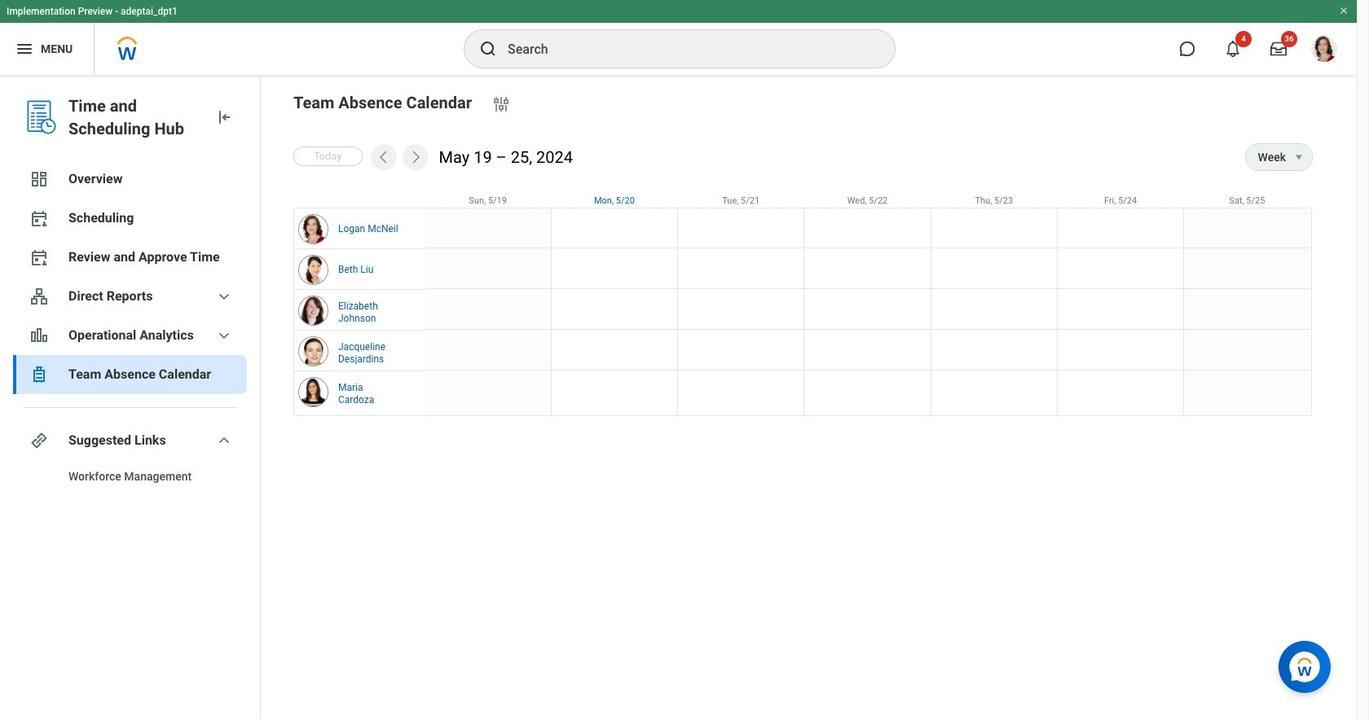 Task type: locate. For each thing, give the bounding box(es) containing it.
notifications large image
[[1225, 41, 1242, 57]]

1 vertical spatial chevron down small image
[[214, 431, 234, 451]]

2 chevron down small image from the top
[[214, 431, 234, 451]]

chart image
[[29, 326, 49, 346]]

chevron down small image for link image
[[214, 431, 234, 451]]

chevron down small image
[[214, 326, 234, 346], [214, 431, 234, 451]]

justify image
[[15, 39, 34, 59]]

0 vertical spatial chevron down small image
[[214, 326, 234, 346]]

1 chevron down small image from the top
[[214, 326, 234, 346]]

chevron right image
[[407, 149, 424, 166]]

link image
[[29, 431, 49, 451]]

close environment banner image
[[1340, 6, 1349, 15]]

profile logan mcneil image
[[1312, 36, 1338, 65]]

transformation import image
[[214, 108, 234, 127]]

calendar user solid image
[[29, 248, 49, 267]]

navigation pane region
[[0, 75, 261, 720]]

banner
[[0, 0, 1358, 75]]

caret down image
[[1290, 151, 1309, 164]]

task timeoff image
[[29, 365, 49, 385]]

chevron down small image
[[214, 287, 234, 307]]



Task type: vqa. For each thing, say whether or not it's contained in the screenshot.
the Search Workday search box
yes



Task type: describe. For each thing, give the bounding box(es) containing it.
dashboard image
[[29, 170, 49, 189]]

calendar user solid image
[[29, 209, 49, 228]]

chevron down small image for chart icon
[[214, 326, 234, 346]]

view team image
[[29, 287, 49, 307]]

change selection image
[[492, 95, 511, 114]]

chevron left image
[[376, 149, 392, 166]]

time and scheduling hub element
[[68, 95, 201, 140]]

search image
[[479, 39, 498, 59]]

inbox large image
[[1271, 41, 1287, 57]]

Search Workday  search field
[[508, 31, 862, 67]]



